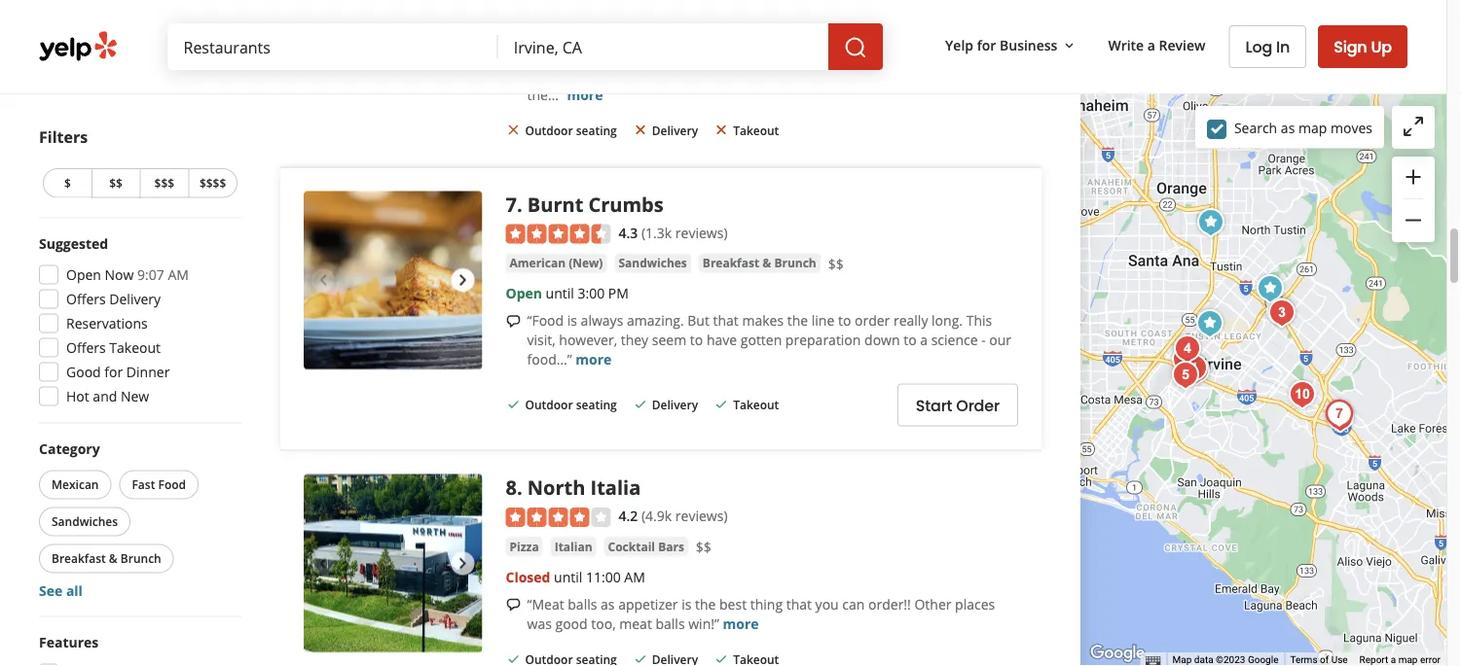 Task type: describe. For each thing, give the bounding box(es) containing it.
log in link
[[1229, 25, 1307, 68]]

more for italia
[[723, 615, 759, 634]]

food
[[158, 477, 186, 493]]

business
[[1000, 36, 1058, 54]]

error
[[1420, 655, 1441, 666]]

yelp
[[945, 36, 973, 54]]

am
[[693, 47, 713, 65]]

am for closed until 11:00 am
[[624, 569, 645, 587]]

2 horizontal spatial to
[[904, 332, 917, 350]]

1 outdoor from the top
[[525, 123, 573, 139]]

1 vertical spatial and
[[769, 66, 793, 85]]

zoom out image
[[1402, 209, 1425, 232]]

weeks
[[591, 15, 631, 34]]

search image
[[844, 36, 867, 59]]

american (new) link
[[506, 254, 607, 274]]

$$$ button
[[140, 168, 188, 198]]

all
[[66, 582, 83, 601]]

map for moves
[[1298, 119, 1327, 137]]

brunch for bottom breakfast & brunch button
[[121, 551, 161, 567]]

previous image
[[311, 553, 335, 576]]

taco bell image
[[1190, 305, 1229, 344]]

hot and new
[[66, 387, 149, 406]]

we
[[852, 66, 870, 85]]

can
[[842, 596, 865, 614]]

see all
[[39, 582, 83, 601]]

pizza button
[[506, 538, 543, 557]]

north
[[527, 475, 585, 502]]

1 seating from the top
[[576, 123, 617, 139]]

pm
[[608, 285, 629, 303]]

cocktail bars
[[608, 539, 684, 555]]

mexican
[[52, 477, 99, 493]]

this
[[966, 312, 992, 331]]

brunch for breakfast & brunch button to the top
[[774, 256, 816, 272]]

good
[[555, 615, 588, 634]]

more link for italia
[[723, 615, 759, 634]]

16 close v2 image for takeout
[[714, 123, 729, 138]]

opened 8 weeks ago
[[525, 15, 657, 34]]

other
[[914, 596, 951, 614]]

best
[[719, 596, 747, 614]]

food…"
[[527, 351, 572, 370]]

am for open now 9:07 am
[[168, 266, 189, 284]]

good
[[66, 363, 101, 382]]

seated
[[860, 47, 902, 65]]

cocktail bars link
[[604, 538, 688, 557]]

a inside "food is always amazing. but that makes the line to order really long. this visit, however, they seem to have gotten preparation down to a science - our food…"
[[920, 332, 928, 350]]

north italia link
[[527, 475, 641, 502]]

however,
[[559, 332, 617, 350]]

pizza
[[510, 539, 539, 555]]

a right write
[[1147, 36, 1155, 54]]

amazon fresh image
[[1251, 270, 1290, 309]]

fast food button
[[119, 471, 199, 500]]

light
[[960, 66, 987, 85]]

16 speech v2 image for 8
[[506, 598, 521, 614]]

"we
[[527, 47, 552, 65]]

more link for crumbs
[[576, 351, 612, 370]]

burnt crumbs image
[[1320, 395, 1359, 434]]

win!"
[[688, 615, 719, 634]]

write a review link
[[1100, 27, 1213, 62]]

-
[[981, 332, 986, 350]]

0 horizontal spatial balls
[[568, 596, 597, 614]]

cocktail bars button
[[604, 538, 688, 557]]

1 vertical spatial 8
[[506, 475, 517, 502]]

hot
[[66, 387, 89, 406]]

line
[[812, 312, 835, 331]]

interior
[[613, 66, 660, 85]]

north italia image
[[304, 475, 482, 654]]

none field near
[[514, 36, 813, 57]]

cocktail
[[608, 539, 655, 555]]

visit,
[[527, 332, 555, 350]]

open until 3:00 pm
[[506, 285, 629, 303]]

1 horizontal spatial 16 checkmark v2 image
[[632, 397, 648, 413]]

minutes.
[[527, 66, 583, 85]]

1 vertical spatial breakfast & brunch button
[[39, 545, 174, 574]]

the inside "food is always amazing. but that makes the line to order really long. this visit, however, they seem to have gotten preparation down to a science - our food…"
[[787, 312, 808, 331]]

0 vertical spatial delivery
[[652, 123, 698, 139]]

1 vertical spatial takeout
[[109, 339, 161, 357]]

arrived
[[556, 47, 601, 65]]

7 . burnt crumbs
[[506, 192, 664, 218]]

for for good
[[104, 363, 123, 382]]

a inside "we arrived around 11:30 am on a saturday and got seated in less than 30 minutes. the interior was super clean and tropical, we loved the sky light in the…"
[[736, 47, 744, 65]]

16 chevron down v2 image
[[1061, 38, 1077, 53]]

offers for offers takeout
[[66, 339, 106, 357]]

(1.3k
[[641, 224, 672, 242]]

order!!
[[868, 596, 911, 614]]

category
[[39, 440, 100, 458]]

0 horizontal spatial to
[[690, 332, 703, 350]]

breakfast & brunch for breakfast & brunch button to the top
[[703, 256, 816, 272]]

$$$$
[[199, 175, 226, 191]]

group containing suggested
[[33, 234, 241, 412]]

loved
[[873, 66, 908, 85]]

thing
[[750, 596, 783, 614]]

burnt crumbs image
[[304, 192, 482, 370]]

2 vertical spatial delivery
[[652, 398, 698, 414]]

breakfast & brunch link
[[699, 254, 820, 274]]

súp noodle bar by kei concepts image
[[1262, 294, 1301, 333]]

they
[[621, 332, 648, 350]]

0 vertical spatial more
[[567, 86, 603, 104]]

1 horizontal spatial balls
[[656, 615, 685, 634]]

2 seating from the top
[[576, 398, 617, 414]]

4.3 (1.3k reviews)
[[619, 224, 728, 242]]

our
[[989, 332, 1011, 350]]

search
[[1234, 119, 1277, 137]]

american
[[510, 256, 566, 272]]

moves
[[1331, 119, 1372, 137]]

good for dinner
[[66, 363, 170, 382]]

is inside "meat balls as appetizer is the best thing that you can order!! other places was good too, meat balls win!"
[[682, 596, 691, 614]]

& for bottom breakfast & brunch button
[[109, 551, 117, 567]]

write a review
[[1108, 36, 1206, 54]]

always
[[581, 312, 623, 331]]

4.2 (4.9k reviews)
[[619, 507, 728, 526]]

the…"
[[527, 86, 563, 104]]

map
[[1173, 655, 1192, 666]]

zoom in image
[[1402, 165, 1425, 189]]

0 vertical spatial in
[[906, 47, 917, 65]]

16 close v2 image
[[506, 123, 521, 138]]

2 outdoor seating from the top
[[525, 398, 617, 414]]

places
[[955, 596, 995, 614]]

16 flame v2 image
[[506, 17, 521, 33]]

©2023
[[1216, 655, 1245, 666]]

. for 8
[[517, 475, 522, 502]]

google
[[1248, 655, 1279, 666]]

1 horizontal spatial as
[[1281, 119, 1295, 137]]

mexican button
[[39, 471, 111, 500]]

$$ for 7 . burnt crumbs
[[828, 255, 844, 274]]

postino park place image
[[1175, 349, 1214, 388]]

next image for 7 . burnt crumbs
[[451, 269, 475, 293]]

terms
[[1290, 655, 1318, 666]]

0 horizontal spatial sandwiches button
[[39, 508, 131, 537]]

30
[[981, 47, 997, 65]]

previous image
[[311, 269, 335, 293]]

Near text field
[[514, 36, 813, 57]]

yelp for business
[[945, 36, 1058, 54]]

closed until 11:00 am
[[506, 569, 645, 587]]

slideshow element for 7
[[304, 192, 482, 370]]

was inside "meat balls as appetizer is the best thing that you can order!! other places was good too, meat balls win!"
[[527, 615, 552, 634]]

bosscat kitchen and libations image
[[1166, 341, 1205, 380]]

reviews) for 8 . north italia
[[675, 507, 728, 526]]

of
[[1320, 655, 1329, 666]]

a right report
[[1391, 655, 1396, 666]]

1 horizontal spatial breakfast
[[703, 256, 759, 272]]

sandwiches link
[[615, 254, 691, 274]]

$$$
[[154, 175, 174, 191]]

start order link
[[897, 385, 1018, 428]]

map for error
[[1398, 655, 1418, 666]]

16 close v2 image for delivery
[[632, 123, 648, 138]]

16 locally owned v2 image
[[668, 0, 683, 9]]

3:00
[[578, 285, 605, 303]]

Find text field
[[183, 36, 483, 57]]



Task type: vqa. For each thing, say whether or not it's contained in the screenshot.
the topmost brunch
yes



Task type: locate. For each thing, give the bounding box(es) containing it.
1 horizontal spatial to
[[838, 312, 851, 331]]

reviews) for 7 . burnt crumbs
[[675, 224, 728, 242]]

9:07
[[137, 266, 164, 284]]

is up the win!"
[[682, 596, 691, 614]]

group
[[1392, 157, 1435, 242], [33, 234, 241, 412], [35, 439, 241, 601]]

more link down "best"
[[723, 615, 759, 634]]

16 speech v2 image
[[506, 49, 521, 64], [506, 314, 521, 330], [506, 598, 521, 614]]

more link down however,
[[576, 351, 612, 370]]

sign
[[1334, 36, 1367, 57]]

for inside button
[[977, 36, 996, 54]]

got
[[836, 47, 856, 65]]

takeout down clean
[[733, 123, 779, 139]]

breakfast & brunch button
[[699, 254, 820, 274], [39, 545, 174, 574]]

0 vertical spatial offers
[[66, 290, 106, 309]]

until for burnt
[[546, 285, 574, 303]]

outdoor right 16 close v2 image
[[525, 123, 573, 139]]

reviews) right the (1.3k
[[675, 224, 728, 242]]

as inside "meat balls as appetizer is the best thing that you can order!! other places was good too, meat balls win!"
[[601, 596, 615, 614]]

balls
[[568, 596, 597, 614], [656, 615, 685, 634]]

was inside "we arrived around 11:30 am on a saturday and got seated in less than 30 minutes. the interior was super clean and tropical, we loved the sky light in the…"
[[664, 66, 688, 85]]

16 close v2 image down super
[[714, 123, 729, 138]]

16 checkmark v2 image down they
[[632, 397, 648, 413]]

offers for offers delivery
[[66, 290, 106, 309]]

2 outdoor from the top
[[525, 398, 573, 414]]

None field
[[183, 36, 483, 57], [514, 36, 813, 57]]

next image left american
[[451, 269, 475, 293]]

aria kitchen image
[[1166, 356, 1205, 395]]

1 16 close v2 image from the left
[[632, 123, 648, 138]]

1 vertical spatial brunch
[[121, 551, 161, 567]]

0 vertical spatial outdoor seating
[[525, 123, 617, 139]]

1 vertical spatial delivery
[[109, 290, 161, 309]]

was down 11:30
[[664, 66, 688, 85]]

breakfast & brunch button up makes at right
[[699, 254, 820, 274]]

"meat
[[527, 596, 564, 614]]

2 . from the top
[[517, 475, 522, 502]]

next image left "pizza" link
[[451, 553, 475, 576]]

1 horizontal spatial breakfast & brunch button
[[699, 254, 820, 274]]

& for breakfast & brunch button to the top
[[762, 256, 771, 272]]

1 none field from the left
[[183, 36, 483, 57]]

opened
[[525, 15, 576, 34]]

see
[[39, 582, 63, 601]]

1 vertical spatial that
[[786, 596, 812, 614]]

sandwiches button
[[615, 254, 691, 274], [39, 508, 131, 537]]

more link down the
[[567, 86, 603, 104]]

1 horizontal spatial and
[[769, 66, 793, 85]]

0 vertical spatial is
[[567, 312, 577, 331]]

italian button
[[551, 538, 596, 557]]

to right line
[[838, 312, 851, 331]]

reviews) up the bars
[[675, 507, 728, 526]]

1 . from the top
[[517, 192, 522, 218]]

1 next image from the top
[[451, 269, 475, 293]]

breakfast & brunch up all
[[52, 551, 161, 567]]

nep cafe by kei concepts image
[[1260, 293, 1299, 332]]

2 none field from the left
[[514, 36, 813, 57]]

0 vertical spatial 8
[[580, 15, 587, 34]]

am right the 9:07
[[168, 266, 189, 284]]

that up have
[[713, 312, 739, 331]]

review
[[1159, 36, 1206, 54]]

a down really
[[920, 332, 928, 350]]

new
[[121, 387, 149, 406]]

1 horizontal spatial brunch
[[774, 256, 816, 272]]

that inside "meat balls as appetizer is the best thing that you can order!! other places was good too, meat balls win!"
[[786, 596, 812, 614]]

a right on
[[736, 47, 744, 65]]

the left line
[[787, 312, 808, 331]]

takeout up dinner
[[109, 339, 161, 357]]

as
[[1281, 119, 1295, 137], [601, 596, 615, 614]]

more down however,
[[576, 351, 612, 370]]

0 vertical spatial seating
[[576, 123, 617, 139]]

that left you
[[786, 596, 812, 614]]

1 vertical spatial breakfast
[[52, 551, 106, 567]]

keyboard shortcuts image
[[1145, 657, 1161, 666]]

more for crumbs
[[576, 351, 612, 370]]

(new)
[[569, 256, 603, 272]]

0 vertical spatial more link
[[567, 86, 603, 104]]

until down american (new) button
[[546, 285, 574, 303]]

2 vertical spatial takeout
[[733, 398, 779, 414]]

american (new)
[[510, 256, 603, 272]]

in down 30
[[991, 66, 1003, 85]]

16 speech v2 image left "we
[[506, 49, 521, 64]]

1 vertical spatial in
[[991, 66, 1003, 85]]

sandwiches button down the (1.3k
[[615, 254, 691, 274]]

0 horizontal spatial and
[[93, 387, 117, 406]]

start order
[[916, 395, 1000, 417]]

0 horizontal spatial in
[[906, 47, 917, 65]]

& inside group
[[109, 551, 117, 567]]

dinner
[[126, 363, 170, 382]]

4.3 star rating image
[[506, 225, 611, 245]]

slideshow element
[[304, 192, 482, 370], [304, 475, 482, 654]]

1 vertical spatial more
[[576, 351, 612, 370]]

1 reviews) from the top
[[675, 224, 728, 242]]

0 vertical spatial 16 speech v2 image
[[506, 49, 521, 64]]

"we arrived around 11:30 am on a saturday and got seated in less than 30 minutes. the interior was super clean and tropical, we loved the sky light in the…"
[[527, 47, 1003, 104]]

outdoor down "food…""
[[525, 398, 573, 414]]

am up appetizer
[[624, 569, 645, 587]]

1 horizontal spatial $$
[[696, 539, 711, 557]]

2 16 close v2 image from the left
[[714, 123, 729, 138]]

1 slideshow element from the top
[[304, 192, 482, 370]]

delivery down seem
[[652, 398, 698, 414]]

breakfast & brunch up makes at right
[[703, 256, 816, 272]]

2 horizontal spatial $$
[[828, 255, 844, 274]]

0 horizontal spatial is
[[567, 312, 577, 331]]

breakfast
[[703, 256, 759, 272], [52, 551, 106, 567]]

pizza link
[[506, 538, 543, 557]]

"food is always amazing. but that makes the line to order really long. this visit, however, they seem to have gotten preparation down to a science - our food…"
[[527, 312, 1011, 370]]

0 horizontal spatial as
[[601, 596, 615, 614]]

7
[[506, 192, 517, 218]]

for for yelp
[[977, 36, 996, 54]]

0 horizontal spatial breakfast & brunch button
[[39, 545, 174, 574]]

breakfast down 4.3 (1.3k reviews)
[[703, 256, 759, 272]]

fast food
[[132, 477, 186, 493]]

and right hot
[[93, 387, 117, 406]]

sandwiches button down 'mexican' button
[[39, 508, 131, 537]]

more down the
[[567, 86, 603, 104]]

sky
[[936, 66, 956, 85]]

next image for 8 . north italia
[[451, 553, 475, 576]]

italia
[[590, 475, 641, 502]]

1 vertical spatial the
[[787, 312, 808, 331]]

1 vertical spatial sandwiches
[[52, 514, 118, 530]]

1 horizontal spatial was
[[664, 66, 688, 85]]

brunch up line
[[774, 256, 816, 272]]

2 horizontal spatial and
[[808, 47, 832, 65]]

1 horizontal spatial open
[[506, 285, 542, 303]]

1 horizontal spatial sandwiches button
[[615, 254, 691, 274]]

the down less
[[911, 66, 932, 85]]

open for open until 3:00 pm
[[506, 285, 542, 303]]

2 vertical spatial $$
[[696, 539, 711, 557]]

group containing category
[[35, 439, 241, 601]]

0 horizontal spatial sandwiches
[[52, 514, 118, 530]]

outdoor seating
[[525, 123, 617, 139], [525, 398, 617, 414]]

1 vertical spatial reviews)
[[675, 507, 728, 526]]

0 vertical spatial am
[[168, 266, 189, 284]]

report
[[1359, 655, 1388, 666]]

the inside "meat balls as appetizer is the best thing that you can order!! other places was good too, meat balls win!"
[[695, 596, 716, 614]]

and down saturday
[[769, 66, 793, 85]]

kuan zhai alley image
[[1321, 399, 1360, 438]]

for down offers takeout
[[104, 363, 123, 382]]

16 checkmark v2 image
[[506, 397, 521, 413], [714, 397, 729, 413], [632, 653, 648, 667], [714, 653, 729, 667]]

none field find
[[183, 36, 483, 57]]

firehouse subs image
[[1191, 203, 1230, 242]]

0 vertical spatial &
[[762, 256, 771, 272]]

next image
[[451, 269, 475, 293], [451, 553, 475, 576]]

1 vertical spatial breakfast & brunch
[[52, 551, 161, 567]]

0 vertical spatial slideshow element
[[304, 192, 482, 370]]

until
[[546, 285, 574, 303], [554, 569, 582, 587]]

you
[[815, 596, 839, 614]]

1 vertical spatial offers
[[66, 339, 106, 357]]

16 checkmark v2 image
[[632, 397, 648, 413], [506, 653, 521, 667]]

$$ right the bars
[[696, 539, 711, 557]]

that inside "food is always amazing. but that makes the line to order really long. this visit, however, they seem to have gotten preparation down to a science - our food…"
[[713, 312, 739, 331]]

more
[[567, 86, 603, 104], [576, 351, 612, 370], [723, 615, 759, 634]]

outdoor seating down the…"
[[525, 123, 617, 139]]

open for open now 9:07 am
[[66, 266, 101, 284]]

0 horizontal spatial 16 checkmark v2 image
[[506, 653, 521, 667]]

0 horizontal spatial breakfast
[[52, 551, 106, 567]]

. left burnt at left
[[517, 192, 522, 218]]

0 vertical spatial next image
[[451, 269, 475, 293]]

1 vertical spatial until
[[554, 569, 582, 587]]

start
[[916, 395, 952, 417]]

italian
[[555, 539, 592, 555]]

2 next image from the top
[[451, 553, 475, 576]]

2 reviews) from the top
[[675, 507, 728, 526]]

0 horizontal spatial brunch
[[121, 551, 161, 567]]

2 vertical spatial 16 speech v2 image
[[506, 598, 521, 614]]

1 vertical spatial &
[[109, 551, 117, 567]]

saturday
[[748, 47, 804, 65]]

order
[[956, 395, 1000, 417]]

$$ inside button
[[109, 175, 123, 191]]

sandwiches for the leftmost sandwiches button
[[52, 514, 118, 530]]

the up the win!"
[[695, 596, 716, 614]]

in
[[1276, 36, 1290, 58]]

ago
[[634, 15, 657, 34]]

. left north
[[517, 475, 522, 502]]

annie's table image
[[1283, 376, 1322, 415]]

crumbs
[[588, 192, 664, 218]]

0 horizontal spatial 16 close v2 image
[[632, 123, 648, 138]]

0 vertical spatial was
[[664, 66, 688, 85]]

offers up the reservations on the top left of page
[[66, 290, 106, 309]]

2 vertical spatial and
[[93, 387, 117, 406]]

0 horizontal spatial that
[[713, 312, 739, 331]]

but
[[687, 312, 710, 331]]

0 vertical spatial reviews)
[[675, 224, 728, 242]]

0 horizontal spatial was
[[527, 615, 552, 634]]

to down but
[[690, 332, 703, 350]]

is up however,
[[567, 312, 577, 331]]

map data ©2023 google
[[1173, 655, 1279, 666]]

burnt crumbs link
[[527, 192, 664, 218]]

16 speech v2 image left "food
[[506, 314, 521, 330]]

0 horizontal spatial 8
[[506, 475, 517, 502]]

than
[[949, 47, 978, 65]]

map
[[1298, 119, 1327, 137], [1398, 655, 1418, 666]]

until for north
[[554, 569, 582, 587]]

delivery down super
[[652, 123, 698, 139]]

1 vertical spatial as
[[601, 596, 615, 614]]

4.3
[[619, 224, 638, 242]]

in left less
[[906, 47, 917, 65]]

more down "best"
[[723, 615, 759, 634]]

0 vertical spatial sandwiches button
[[615, 254, 691, 274]]

0 vertical spatial takeout
[[733, 123, 779, 139]]

reservations
[[66, 314, 148, 333]]

american (new) button
[[506, 254, 607, 274]]

sign up link
[[1318, 25, 1408, 68]]

now
[[105, 266, 134, 284]]

1 horizontal spatial sandwiches
[[619, 256, 687, 272]]

0 vertical spatial balls
[[568, 596, 597, 614]]

8 left north
[[506, 475, 517, 502]]

takeout down gotten
[[733, 398, 779, 414]]

1 horizontal spatial 8
[[580, 15, 587, 34]]

fast
[[132, 477, 155, 493]]

. for 7
[[517, 192, 522, 218]]

1 outdoor seating from the top
[[525, 123, 617, 139]]

1 vertical spatial 16 speech v2 image
[[506, 314, 521, 330]]

sandwiches
[[619, 256, 687, 272], [52, 514, 118, 530]]

bars
[[658, 539, 684, 555]]

1 horizontal spatial map
[[1398, 655, 1418, 666]]

sandwiches down 'mexican' button
[[52, 514, 118, 530]]

too,
[[591, 615, 616, 634]]

as right search
[[1281, 119, 1295, 137]]

11:30
[[654, 47, 689, 65]]

expand map image
[[1402, 115, 1425, 138]]

suggested
[[39, 235, 108, 253]]

2 slideshow element from the top
[[304, 475, 482, 654]]

3 16 speech v2 image from the top
[[506, 598, 521, 614]]

16 close v2 image down interior on the left of page
[[632, 123, 648, 138]]

0 vertical spatial map
[[1298, 119, 1327, 137]]

map left moves
[[1298, 119, 1327, 137]]

breakfast & brunch button up all
[[39, 545, 174, 574]]

0 vertical spatial as
[[1281, 119, 1295, 137]]

0 vertical spatial that
[[713, 312, 739, 331]]

offers up good
[[66, 339, 106, 357]]

the
[[586, 66, 610, 85]]

11:00
[[586, 569, 621, 587]]

to down really
[[904, 332, 917, 350]]

0 vertical spatial sandwiches
[[619, 256, 687, 272]]

None search field
[[168, 23, 887, 70]]

for right yelp
[[977, 36, 996, 54]]

offers
[[66, 290, 106, 309], [66, 339, 106, 357]]

google image
[[1085, 641, 1149, 667]]

1 horizontal spatial &
[[762, 256, 771, 272]]

1 horizontal spatial is
[[682, 596, 691, 614]]

16 speech v2 image for 7
[[506, 314, 521, 330]]

as up the too,
[[601, 596, 615, 614]]

yelp for business button
[[937, 27, 1085, 62]]

was down "meat
[[527, 615, 552, 634]]

breakfast & brunch
[[703, 256, 816, 272], [52, 551, 161, 567]]

0 horizontal spatial none field
[[183, 36, 483, 57]]

4.2 star rating image
[[506, 509, 611, 528]]

2 offers from the top
[[66, 339, 106, 357]]

1 horizontal spatial none field
[[514, 36, 813, 57]]

map left error
[[1398, 655, 1418, 666]]

0 horizontal spatial the
[[695, 596, 716, 614]]

balls down appetizer
[[656, 615, 685, 634]]

8 left weeks
[[580, 15, 587, 34]]

8
[[580, 15, 587, 34], [506, 475, 517, 502]]

0 horizontal spatial open
[[66, 266, 101, 284]]

until down italian button
[[554, 569, 582, 587]]

was
[[664, 66, 688, 85], [527, 615, 552, 634]]

balls up good
[[568, 596, 597, 614]]

1 vertical spatial 16 checkmark v2 image
[[506, 653, 521, 667]]

open down suggested
[[66, 266, 101, 284]]

open down american
[[506, 285, 542, 303]]

open
[[66, 266, 101, 284], [506, 285, 542, 303]]

0 vertical spatial breakfast & brunch
[[703, 256, 816, 272]]

1 horizontal spatial in
[[991, 66, 1003, 85]]

0 horizontal spatial for
[[104, 363, 123, 382]]

slideshow element for 8
[[304, 475, 482, 654]]

around
[[604, 47, 651, 65]]

$$ up line
[[828, 255, 844, 274]]

16 checkmark v2 image down closed
[[506, 653, 521, 667]]

info icon image
[[858, 0, 874, 8], [858, 0, 874, 8]]

16 speech v2 image down closed
[[506, 598, 521, 614]]

1 16 speech v2 image from the top
[[506, 49, 521, 64]]

$$ for 8 . north italia
[[696, 539, 711, 557]]

terms of use
[[1290, 655, 1348, 666]]

gotten
[[741, 332, 782, 350]]

0 vertical spatial and
[[808, 47, 832, 65]]

0 horizontal spatial &
[[109, 551, 117, 567]]

delivery down open now 9:07 am
[[109, 290, 161, 309]]

0 vertical spatial for
[[977, 36, 996, 54]]

$ button
[[43, 168, 91, 198]]

sandwiches for right sandwiches button
[[619, 256, 687, 272]]

breakfast up all
[[52, 551, 106, 567]]

and
[[808, 47, 832, 65], [769, 66, 793, 85], [93, 387, 117, 406]]

offers delivery
[[66, 290, 161, 309]]

1 horizontal spatial for
[[977, 36, 996, 54]]

2 16 speech v2 image from the top
[[506, 314, 521, 330]]

0 vertical spatial breakfast & brunch button
[[699, 254, 820, 274]]

filters
[[39, 127, 88, 147]]

seating down however,
[[576, 398, 617, 414]]

outdoor seating down "food…""
[[525, 398, 617, 414]]

sandwiches down the (1.3k
[[619, 256, 687, 272]]

1 offers from the top
[[66, 290, 106, 309]]

0 vertical spatial the
[[911, 66, 932, 85]]

1 vertical spatial outdoor
[[525, 398, 573, 414]]

and up tropical,
[[808, 47, 832, 65]]

north italia image
[[1177, 351, 1216, 390]]

1 vertical spatial slideshow element
[[304, 475, 482, 654]]

delivery
[[652, 123, 698, 139], [109, 290, 161, 309], [652, 398, 698, 414]]

1 horizontal spatial that
[[786, 596, 812, 614]]

features group
[[33, 633, 241, 667]]

breakfast & brunch for bottom breakfast & brunch button
[[52, 551, 161, 567]]

map region
[[1048, 48, 1461, 667]]

the inside "we arrived around 11:30 am on a saturday and got seated in less than 30 minutes. the interior was super clean and tropical, we loved the sky light in the…"
[[911, 66, 932, 85]]

brunch down fast on the left of the page
[[121, 551, 161, 567]]

seating down the
[[576, 123, 617, 139]]

0 vertical spatial 16 checkmark v2 image
[[632, 397, 648, 413]]

1 vertical spatial map
[[1398, 655, 1418, 666]]

16 takes reservations v2 image
[[506, 0, 521, 9]]

1 vertical spatial more link
[[576, 351, 612, 370]]

burnt
[[527, 192, 583, 218]]

0 horizontal spatial map
[[1298, 119, 1327, 137]]

izakaya osen - irvine image
[[1168, 330, 1207, 369]]

1 vertical spatial for
[[104, 363, 123, 382]]

clean
[[732, 66, 765, 85]]

16 close v2 image
[[632, 123, 648, 138], [714, 123, 729, 138]]

is inside "food is always amazing. but that makes the line to order really long. this visit, however, they seem to have gotten preparation down to a science - our food…"
[[567, 312, 577, 331]]

see all button
[[39, 582, 83, 601]]

.
[[517, 192, 522, 218], [517, 475, 522, 502]]

really
[[894, 312, 928, 331]]

$$ left $$$ button
[[109, 175, 123, 191]]

1 vertical spatial sandwiches button
[[39, 508, 131, 537]]



